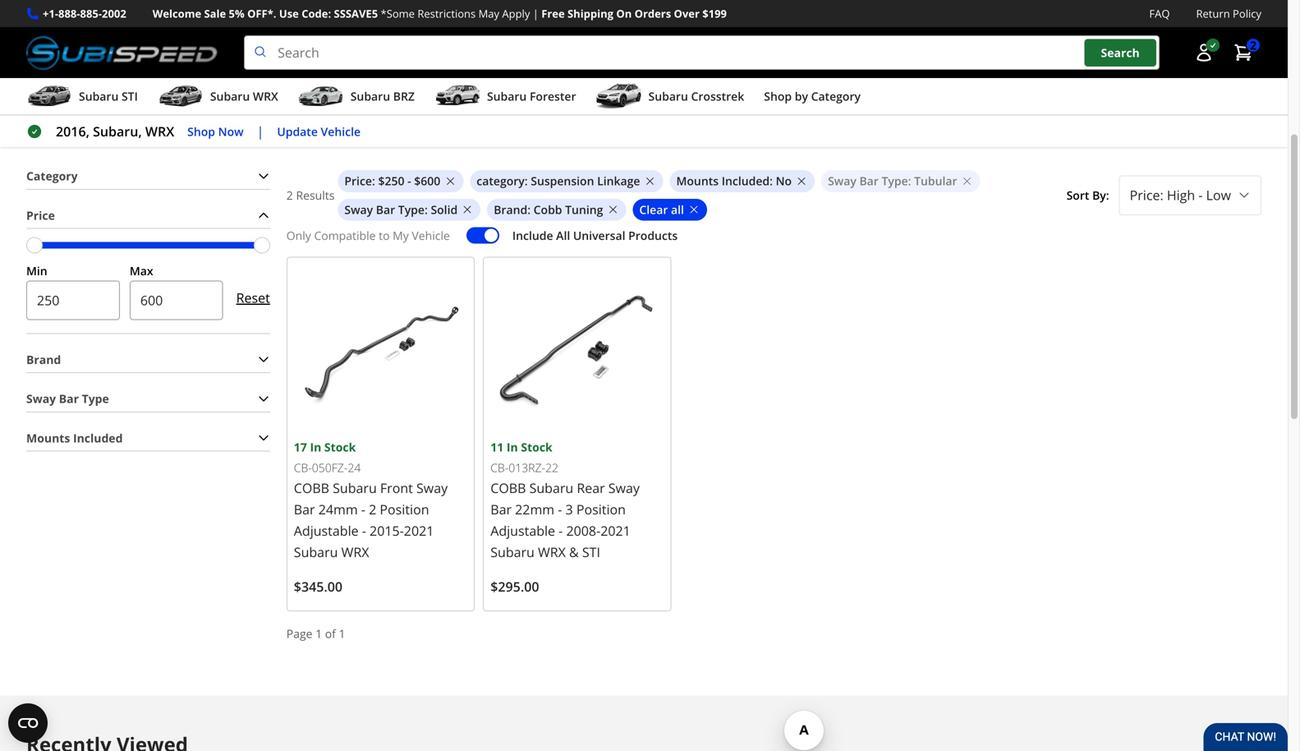 Task type: describe. For each thing, give the bounding box(es) containing it.
reset button
[[236, 278, 270, 318]]

- left 2015-
[[362, 522, 366, 539]]

subaru left brz
[[351, 88, 390, 104]]

may
[[479, 6, 500, 21]]

brand for brand
[[26, 352, 61, 367]]

intercoolers button
[[1119, 10, 1262, 111]]

only compatible to my vehicle
[[287, 227, 450, 243]]

+1-888-885-2002
[[43, 6, 126, 21]]

*some
[[381, 6, 415, 21]]

adjustable for 22mm
[[491, 522, 556, 539]]

exhaust headers and manifolds
[[669, 77, 776, 110]]

sway for sway bar type : solid
[[345, 202, 373, 217]]

apply
[[502, 6, 530, 21]]

wings
[[422, 77, 452, 92]]

return
[[1197, 6, 1231, 21]]

Select... button
[[1120, 175, 1262, 215]]

no
[[776, 173, 792, 189]]

$345.00
[[294, 578, 343, 595]]

price: $250 - $600
[[345, 173, 441, 189]]

update vehicle
[[277, 123, 361, 139]]

shop now link
[[188, 122, 244, 141]]

maximum slider
[[254, 237, 270, 254]]

sti inside 11 in stock cb-013rz-22 cobb subaru rear sway bar 22mm - 3 position adjustable  - 2008-2021 subaru wrx & sti
[[583, 543, 601, 561]]

page 1 of 1
[[287, 626, 346, 641]]

tuning
[[566, 202, 604, 217]]

spoilers & wings button
[[339, 10, 482, 111]]

subaru wrx
[[210, 88, 278, 104]]

+1-888-885-2002 link
[[43, 5, 126, 22]]

mounts for mounts included
[[26, 430, 70, 446]]

price
[[26, 207, 55, 223]]

min
[[26, 263, 47, 279]]

now
[[218, 123, 244, 139]]

and
[[757, 77, 776, 92]]

1 horizontal spatial vehicle
[[412, 227, 450, 243]]

shop by category button
[[765, 81, 861, 114]]

include all universal products
[[513, 227, 678, 243]]

included for mounts included : no
[[722, 173, 770, 189]]

3
[[566, 500, 573, 518]]

cobb subaru front sway bar 24mm - 2 position adjustable - 2015-2021 subaru wrx image
[[294, 264, 468, 438]]

fog
[[853, 77, 871, 92]]

17
[[294, 439, 307, 455]]

vehicle inside button
[[321, 123, 361, 139]]

position for 2008-
[[577, 500, 626, 518]]

: left solid
[[425, 202, 428, 217]]

subaru up $295.00
[[491, 543, 535, 561]]

to
[[379, 227, 390, 243]]

minimum slider
[[26, 237, 43, 254]]

wheels button
[[963, 10, 1106, 111]]

subaru up now
[[210, 88, 250, 104]]

front lips image
[[496, 10, 637, 70]]

only
[[287, 227, 311, 243]]

faq
[[1150, 6, 1171, 21]]

universal
[[574, 227, 626, 243]]

off*.
[[247, 6, 277, 21]]

tubular
[[915, 173, 958, 189]]

subaru down 24 at the bottom left
[[333, 479, 377, 497]]

intercoolers
[[1160, 77, 1221, 92]]

2002
[[102, 6, 126, 21]]

cobb
[[534, 202, 563, 217]]

2021 for 2008-
[[601, 522, 631, 539]]

subaru up the 2016, subaru, wrx
[[79, 88, 119, 104]]

- right '24mm'
[[361, 500, 366, 518]]

- left 3
[[558, 500, 562, 518]]

2 results
[[287, 187, 335, 203]]

policy
[[1234, 6, 1262, 21]]

front lips button
[[495, 10, 638, 111]]

spoilers
[[368, 77, 408, 92]]

sway inside 11 in stock cb-013rz-22 cobb subaru rear sway bar 22mm - 3 position adjustable  - 2008-2021 subaru wrx & sti
[[609, 479, 640, 497]]

results
[[296, 187, 335, 203]]

fuel
[[220, 77, 241, 92]]

bar inside 11 in stock cb-013rz-22 cobb subaru rear sway bar 22mm - 3 position adjustable  - 2008-2021 subaru wrx & sti
[[491, 500, 512, 518]]

welcome
[[153, 6, 201, 21]]

subaru crosstrek button
[[596, 81, 745, 114]]

sway inside 17 in stock cb-050fz-24 cobb subaru front sway bar 24mm - 2 position adjustable - 2015-2021 subaru wrx
[[417, 479, 448, 497]]

wheels image
[[964, 10, 1105, 70]]

adjustable for 24mm
[[294, 522, 359, 539]]

: up brand : cobb tuning
[[525, 173, 528, 189]]

$199
[[703, 6, 727, 21]]

included for mounts included
[[73, 430, 123, 446]]

cb- for cobb subaru rear sway bar 22mm - 3 position adjustable  - 2008-2021 subaru wrx & sti
[[491, 460, 509, 476]]

update
[[277, 123, 318, 139]]

24
[[348, 460, 361, 476]]

2 for 2 results
[[287, 187, 293, 203]]

front inside button
[[541, 77, 568, 92]]

wrx down "a subaru wrx thumbnail image"
[[145, 123, 174, 140]]

mounts included : no
[[677, 173, 792, 189]]

open widget image
[[8, 703, 48, 743]]

cobb subaru rear sway bar 22mm - 3 position adjustable  - 2008-2021 subaru wrx & sti image
[[491, 264, 665, 438]]

subaru up $345.00
[[294, 543, 338, 561]]

on
[[617, 6, 632, 21]]

exhaust headers and manifolds image
[[652, 10, 793, 70]]

suspension
[[531, 173, 595, 189]]

fuel injectors button
[[182, 10, 325, 111]]

reset
[[236, 289, 270, 306]]

0 horizontal spatial |
[[257, 123, 264, 140]]

11 in stock cb-013rz-22 cobb subaru rear sway bar 22mm - 3 position adjustable  - 2008-2021 subaru wrx & sti
[[491, 439, 640, 561]]

spoilers & wings image
[[339, 10, 481, 70]]

subaru brz button
[[298, 81, 415, 114]]

fuel injectors
[[220, 77, 288, 92]]

manifolds
[[697, 95, 747, 110]]

injectors
[[244, 77, 288, 92]]

- left 2008-
[[559, 522, 563, 539]]

sway bar type
[[26, 391, 109, 406]]

sway bar type : tubular
[[828, 173, 958, 189]]

exhaust headers and manifolds button
[[651, 10, 794, 111]]

subaru,
[[93, 123, 142, 140]]

mounts included button
[[26, 426, 270, 451]]

shop for shop now
[[188, 123, 215, 139]]

select... image
[[1238, 189, 1252, 202]]

in for cobb subaru rear sway bar 22mm - 3 position adjustable  - 2008-2021 subaru wrx & sti
[[507, 439, 518, 455]]

use
[[279, 6, 299, 21]]

mounts included
[[26, 430, 123, 446]]

max
[[130, 263, 153, 279]]



Task type: vqa. For each thing, say whether or not it's contained in the screenshot.
'Shift'
no



Task type: locate. For each thing, give the bounding box(es) containing it.
2 horizontal spatial 2
[[1251, 37, 1257, 53]]

1 vertical spatial |
[[257, 123, 264, 140]]

1 horizontal spatial position
[[577, 500, 626, 518]]

1 horizontal spatial brand
[[494, 202, 528, 217]]

cobb inside 17 in stock cb-050fz-24 cobb subaru front sway bar 24mm - 2 position adjustable - 2015-2021 subaru wrx
[[294, 479, 330, 497]]

category
[[812, 88, 861, 104]]

front inside 17 in stock cb-050fz-24 cobb subaru front sway bar 24mm - 2 position adjustable - 2015-2021 subaru wrx
[[380, 479, 413, 497]]

turbos
[[80, 77, 115, 92]]

cb- inside 11 in stock cb-013rz-22 cobb subaru rear sway bar 22mm - 3 position adjustable  - 2008-2021 subaru wrx & sti
[[491, 460, 509, 476]]

0 horizontal spatial mounts
[[26, 430, 70, 446]]

vehicle down solid
[[412, 227, 450, 243]]

885-
[[80, 6, 102, 21]]

1 horizontal spatial front
[[541, 77, 568, 92]]

cobb for 22mm
[[491, 479, 526, 497]]

in right 17
[[310, 439, 322, 455]]

linkage
[[598, 173, 641, 189]]

| left free
[[533, 6, 539, 21]]

a subaru crosstrek thumbnail image image
[[596, 84, 642, 109]]

a subaru wrx thumbnail image image
[[158, 84, 204, 109]]

type inside dropdown button
[[82, 391, 109, 406]]

1 position from the left
[[380, 500, 429, 518]]

1 vertical spatial sti
[[583, 543, 601, 561]]

adjustable down '24mm'
[[294, 522, 359, 539]]

013rz-
[[509, 460, 546, 476]]

category for category : suspension linkage
[[477, 173, 525, 189]]

0 horizontal spatial cobb
[[294, 479, 330, 497]]

brand for brand : cobb tuning
[[494, 202, 528, 217]]

1 horizontal spatial &
[[570, 543, 579, 561]]

& inside button
[[411, 77, 419, 92]]

bar up to
[[376, 202, 395, 217]]

type for solid
[[398, 202, 425, 217]]

1 vertical spatial vehicle
[[412, 227, 450, 243]]

crosstrek
[[692, 88, 745, 104]]

fog lights button
[[807, 10, 950, 111]]

a subaru sti thumbnail image image
[[26, 84, 72, 109]]

cb- inside 17 in stock cb-050fz-24 cobb subaru front sway bar 24mm - 2 position adjustable - 2015-2021 subaru wrx
[[294, 460, 312, 476]]

subaru left forester
[[487, 88, 527, 104]]

wrx inside dropdown button
[[253, 88, 278, 104]]

$295.00
[[491, 578, 540, 595]]

cobb
[[294, 479, 330, 497], [491, 479, 526, 497]]

cb-
[[294, 460, 312, 476], [491, 460, 509, 476]]

| right now
[[257, 123, 264, 140]]

fog lights image
[[808, 10, 949, 70]]

wrx inside 11 in stock cb-013rz-22 cobb subaru rear sway bar 22mm - 3 position adjustable  - 2008-2021 subaru wrx & sti
[[538, 543, 566, 561]]

0 horizontal spatial &
[[411, 77, 419, 92]]

|
[[533, 6, 539, 21], [257, 123, 264, 140]]

0 horizontal spatial vehicle
[[321, 123, 361, 139]]

stock for rear
[[521, 439, 553, 455]]

shop left now
[[188, 123, 215, 139]]

front up 2015-
[[380, 479, 413, 497]]

adjustable down 22mm
[[491, 522, 556, 539]]

by
[[795, 88, 809, 104]]

bar left 22mm
[[491, 500, 512, 518]]

2021 for 2015-
[[404, 522, 434, 539]]

compatible
[[314, 227, 376, 243]]

in right the '11'
[[507, 439, 518, 455]]

1 horizontal spatial 2
[[369, 500, 377, 518]]

exhaust
[[669, 77, 709, 92]]

Max text field
[[130, 280, 223, 320]]

bar inside 17 in stock cb-050fz-24 cobb subaru front sway bar 24mm - 2 position adjustable - 2015-2021 subaru wrx
[[294, 500, 315, 518]]

brand up the include
[[494, 202, 528, 217]]

1 cobb from the left
[[294, 479, 330, 497]]

cobb for 24mm
[[294, 479, 330, 497]]

bar left tubular
[[860, 173, 879, 189]]

intercoolers image
[[1120, 10, 1262, 70]]

category up price
[[26, 168, 78, 184]]

2021 inside 17 in stock cb-050fz-24 cobb subaru front sway bar 24mm - 2 position adjustable - 2015-2021 subaru wrx
[[404, 522, 434, 539]]

stock up "050fz-"
[[325, 439, 356, 455]]

type left tubular
[[882, 173, 909, 189]]

position
[[380, 500, 429, 518], [577, 500, 626, 518]]

2016, subaru, wrx
[[56, 123, 174, 140]]

+1-
[[43, 6, 58, 21]]

1 vertical spatial type
[[398, 202, 425, 217]]

bar up mounts included
[[59, 391, 79, 406]]

2 button
[[1226, 36, 1262, 69]]

0 horizontal spatial front
[[380, 479, 413, 497]]

2 stock from the left
[[521, 439, 553, 455]]

2 adjustable from the left
[[491, 522, 556, 539]]

in for cobb subaru front sway bar 24mm - 2 position adjustable - 2015-2021 subaru wrx
[[310, 439, 322, 455]]

type for tubular
[[882, 173, 909, 189]]

2021
[[404, 522, 434, 539], [601, 522, 631, 539]]

stock inside 17 in stock cb-050fz-24 cobb subaru front sway bar 24mm - 2 position adjustable - 2015-2021 subaru wrx
[[325, 439, 356, 455]]

1 vertical spatial front
[[380, 479, 413, 497]]

0 horizontal spatial included
[[73, 430, 123, 446]]

1 in from the left
[[310, 439, 322, 455]]

0 vertical spatial shop
[[765, 88, 792, 104]]

subaru inside dropdown button
[[649, 88, 689, 104]]

2
[[1251, 37, 1257, 53], [287, 187, 293, 203], [369, 500, 377, 518]]

1 cb- from the left
[[294, 460, 312, 476]]

shop now
[[188, 123, 244, 139]]

forester
[[530, 88, 577, 104]]

: left tubular
[[909, 173, 912, 189]]

22
[[546, 460, 559, 476]]

2 up 2015-
[[369, 500, 377, 518]]

2 inside button
[[1251, 37, 1257, 53]]

all
[[671, 202, 685, 217]]

sway bar type : solid
[[345, 202, 458, 217]]

0 vertical spatial vehicle
[[321, 123, 361, 139]]

shop left by
[[765, 88, 792, 104]]

welcome sale 5% off*. use code: sssave5 *some restrictions may apply | free shipping on orders over $199
[[153, 6, 727, 21]]

brand : cobb tuning
[[494, 202, 604, 217]]

adjustable
[[294, 522, 359, 539], [491, 522, 556, 539]]

1 horizontal spatial included
[[722, 173, 770, 189]]

0 vertical spatial 2
[[1251, 37, 1257, 53]]

1 horizontal spatial cb-
[[491, 460, 509, 476]]

cobb down 013rz-
[[491, 479, 526, 497]]

subaru
[[79, 88, 119, 104], [210, 88, 250, 104], [351, 88, 390, 104], [487, 88, 527, 104], [649, 88, 689, 104], [333, 479, 377, 497], [530, 479, 574, 497], [294, 543, 338, 561], [491, 543, 535, 561]]

2 in from the left
[[507, 439, 518, 455]]

stock inside 11 in stock cb-013rz-22 cobb subaru rear sway bar 22mm - 3 position adjustable  - 2008-2021 subaru wrx & sti
[[521, 439, 553, 455]]

solid
[[431, 202, 458, 217]]

sort
[[1067, 187, 1090, 203]]

type up mounts included
[[82, 391, 109, 406]]

adjustable inside 11 in stock cb-013rz-22 cobb subaru rear sway bar 22mm - 3 position adjustable  - 2008-2021 subaru wrx & sti
[[491, 522, 556, 539]]

return policy
[[1197, 6, 1262, 21]]

$600
[[414, 173, 441, 189]]

1 vertical spatial shop
[[188, 123, 215, 139]]

1 horizontal spatial |
[[533, 6, 539, 21]]

products
[[629, 227, 678, 243]]

mounts for mounts included : no
[[677, 173, 719, 189]]

1 vertical spatial &
[[570, 543, 579, 561]]

2 cobb from the left
[[491, 479, 526, 497]]

vehicle down subaru brz dropdown button
[[321, 123, 361, 139]]

2 position from the left
[[577, 500, 626, 518]]

& inside 11 in stock cb-013rz-22 cobb subaru rear sway bar 22mm - 3 position adjustable  - 2008-2021 subaru wrx & sti
[[570, 543, 579, 561]]

wrx
[[253, 88, 278, 104], [145, 123, 174, 140], [342, 543, 369, 561], [538, 543, 566, 561]]

free
[[542, 6, 565, 21]]

1 1 from the left
[[316, 626, 322, 641]]

1 horizontal spatial sti
[[583, 543, 601, 561]]

stock up 013rz-
[[521, 439, 553, 455]]

position inside 11 in stock cb-013rz-22 cobb subaru rear sway bar 22mm - 3 position adjustable  - 2008-2021 subaru wrx & sti
[[577, 500, 626, 518]]

category
[[26, 168, 78, 184], [477, 173, 525, 189]]

sti right turbos
[[122, 88, 138, 104]]

brand inside dropdown button
[[26, 352, 61, 367]]

0 horizontal spatial brand
[[26, 352, 61, 367]]

2 vertical spatial type
[[82, 391, 109, 406]]

bar inside dropdown button
[[59, 391, 79, 406]]

all
[[557, 227, 571, 243]]

subispeed logo image
[[26, 35, 218, 70]]

sti inside dropdown button
[[122, 88, 138, 104]]

0 vertical spatial mounts
[[677, 173, 719, 189]]

0 horizontal spatial 1
[[316, 626, 322, 641]]

stock for front
[[325, 439, 356, 455]]

0 horizontal spatial category
[[26, 168, 78, 184]]

shop by category
[[765, 88, 861, 104]]

wrx down '24mm'
[[342, 543, 369, 561]]

type up my
[[398, 202, 425, 217]]

wrx inside 17 in stock cb-050fz-24 cobb subaru front sway bar 24mm - 2 position adjustable - 2015-2021 subaru wrx
[[342, 543, 369, 561]]

my
[[393, 227, 409, 243]]

category : suspension linkage
[[477, 173, 641, 189]]

1 horizontal spatial cobb
[[491, 479, 526, 497]]

1 horizontal spatial stock
[[521, 439, 553, 455]]

1 vertical spatial included
[[73, 430, 123, 446]]

2 down policy
[[1251, 37, 1257, 53]]

0 horizontal spatial cb-
[[294, 460, 312, 476]]

wrx down 22mm
[[538, 543, 566, 561]]

2015-
[[370, 522, 404, 539]]

17 in stock cb-050fz-24 cobb subaru front sway bar 24mm - 2 position adjustable - 2015-2021 subaru wrx
[[294, 439, 448, 561]]

2 for 2
[[1251, 37, 1257, 53]]

in inside 11 in stock cb-013rz-22 cobb subaru rear sway bar 22mm - 3 position adjustable  - 2008-2021 subaru wrx & sti
[[507, 439, 518, 455]]

24mm
[[319, 500, 358, 518]]

bar for sway bar type : solid
[[376, 202, 395, 217]]

1 stock from the left
[[325, 439, 356, 455]]

& left wings
[[411, 77, 419, 92]]

front
[[541, 77, 568, 92], [380, 479, 413, 497]]

0 vertical spatial |
[[533, 6, 539, 21]]

: left cobb
[[528, 202, 531, 217]]

1 vertical spatial 2
[[287, 187, 293, 203]]

0 horizontal spatial 2021
[[404, 522, 434, 539]]

page
[[287, 626, 313, 641]]

adjustable inside 17 in stock cb-050fz-24 cobb subaru front sway bar 24mm - 2 position adjustable - 2015-2021 subaru wrx
[[294, 522, 359, 539]]

fuel injectors image
[[183, 10, 325, 70]]

0 horizontal spatial sti
[[122, 88, 138, 104]]

subaru crosstrek
[[649, 88, 745, 104]]

included inside dropdown button
[[73, 430, 123, 446]]

category up brand : cobb tuning
[[477, 173, 525, 189]]

position down rear
[[577, 500, 626, 518]]

cobb inside 11 in stock cb-013rz-22 cobb subaru rear sway bar 22mm - 3 position adjustable  - 2008-2021 subaru wrx & sti
[[491, 479, 526, 497]]

sway for sway bar type
[[26, 391, 56, 406]]

shop for shop by category
[[765, 88, 792, 104]]

1 horizontal spatial type
[[398, 202, 425, 217]]

search input field
[[244, 35, 1160, 70]]

0 horizontal spatial shop
[[188, 123, 215, 139]]

sway inside dropdown button
[[26, 391, 56, 406]]

- right $250
[[408, 173, 411, 189]]

category button
[[26, 164, 270, 189]]

mounts up all
[[677, 173, 719, 189]]

1 2021 from the left
[[404, 522, 434, 539]]

brand up sway bar type
[[26, 352, 61, 367]]

lights
[[874, 77, 904, 92]]

5%
[[229, 6, 245, 21]]

sti
[[122, 88, 138, 104], [583, 543, 601, 561]]

bar for sway bar type
[[59, 391, 79, 406]]

: left no
[[770, 173, 773, 189]]

subaru right "a subaru crosstrek thumbnail image"
[[649, 88, 689, 104]]

2 left the results
[[287, 187, 293, 203]]

1 vertical spatial mounts
[[26, 430, 70, 446]]

turbos image
[[27, 10, 168, 70]]

search button
[[1085, 39, 1157, 66]]

0 vertical spatial front
[[541, 77, 568, 92]]

2 1 from the left
[[339, 626, 346, 641]]

turbos button
[[26, 10, 169, 111]]

2 cb- from the left
[[491, 460, 509, 476]]

brand button
[[26, 347, 270, 372]]

0 vertical spatial &
[[411, 77, 419, 92]]

0 vertical spatial included
[[722, 173, 770, 189]]

22mm
[[515, 500, 555, 518]]

in inside 17 in stock cb-050fz-24 cobb subaru front sway bar 24mm - 2 position adjustable - 2015-2021 subaru wrx
[[310, 439, 322, 455]]

mounts inside dropdown button
[[26, 430, 70, 446]]

position for 2015-
[[380, 500, 429, 518]]

orders
[[635, 6, 672, 21]]

in
[[310, 439, 322, 455], [507, 439, 518, 455]]

wrx right fuel
[[253, 88, 278, 104]]

1 left "of"
[[316, 626, 322, 641]]

included left no
[[722, 173, 770, 189]]

0 horizontal spatial type
[[82, 391, 109, 406]]

subaru sti button
[[26, 81, 138, 114]]

Min text field
[[26, 280, 120, 320]]

a subaru forester thumbnail image image
[[435, 84, 481, 109]]

sssave5
[[334, 6, 378, 21]]

rear
[[577, 479, 605, 497]]

cobb down "050fz-"
[[294, 479, 330, 497]]

front left lips
[[541, 77, 568, 92]]

1 right "of"
[[339, 626, 346, 641]]

included
[[722, 173, 770, 189], [73, 430, 123, 446]]

restrictions
[[418, 6, 476, 21]]

1 horizontal spatial 1
[[339, 626, 346, 641]]

clear
[[640, 202, 668, 217]]

0 vertical spatial sti
[[122, 88, 138, 104]]

1 horizontal spatial in
[[507, 439, 518, 455]]

mounts
[[677, 173, 719, 189], [26, 430, 70, 446]]

included down sway bar type
[[73, 430, 123, 446]]

0 horizontal spatial 2
[[287, 187, 293, 203]]

1 horizontal spatial adjustable
[[491, 522, 556, 539]]

1 adjustable from the left
[[294, 522, 359, 539]]

position up 2015-
[[380, 500, 429, 518]]

& down 2008-
[[570, 543, 579, 561]]

update vehicle button
[[277, 122, 361, 141]]

bar left '24mm'
[[294, 500, 315, 518]]

0 vertical spatial brand
[[494, 202, 528, 217]]

11
[[491, 439, 504, 455]]

2 vertical spatial 2
[[369, 500, 377, 518]]

wheels
[[1016, 77, 1053, 92]]

2021 inside 11 in stock cb-013rz-22 cobb subaru rear sway bar 22mm - 3 position adjustable  - 2008-2021 subaru wrx & sti
[[601, 522, 631, 539]]

1 horizontal spatial category
[[477, 173, 525, 189]]

1 horizontal spatial 2021
[[601, 522, 631, 539]]

cb- down 17
[[294, 460, 312, 476]]

2 2021 from the left
[[601, 522, 631, 539]]

2 inside 17 in stock cb-050fz-24 cobb subaru front sway bar 24mm - 2 position adjustable - 2015-2021 subaru wrx
[[369, 500, 377, 518]]

return policy link
[[1197, 5, 1262, 22]]

0 horizontal spatial adjustable
[[294, 522, 359, 539]]

1 vertical spatial brand
[[26, 352, 61, 367]]

headers
[[712, 77, 754, 92]]

sti down 2008-
[[583, 543, 601, 561]]

button image
[[1195, 43, 1215, 63]]

category inside category dropdown button
[[26, 168, 78, 184]]

a subaru brz thumbnail image image
[[298, 84, 344, 109]]

0 horizontal spatial in
[[310, 439, 322, 455]]

0 horizontal spatial stock
[[325, 439, 356, 455]]

mounts down sway bar type
[[26, 430, 70, 446]]

0 vertical spatial type
[[882, 173, 909, 189]]

subaru brz
[[351, 88, 415, 104]]

by:
[[1093, 187, 1110, 203]]

1 horizontal spatial shop
[[765, 88, 792, 104]]

cb- for cobb subaru front sway bar 24mm - 2 position adjustable - 2015-2021 subaru wrx
[[294, 460, 312, 476]]

sway for sway bar type : tubular
[[828, 173, 857, 189]]

category for category
[[26, 168, 78, 184]]

1 horizontal spatial mounts
[[677, 173, 719, 189]]

search
[[1102, 45, 1140, 60]]

2 horizontal spatial type
[[882, 173, 909, 189]]

bar for sway bar type : tubular
[[860, 173, 879, 189]]

subaru down 22 on the bottom left of the page
[[530, 479, 574, 497]]

0 horizontal spatial position
[[380, 500, 429, 518]]

050fz-
[[312, 460, 348, 476]]

position inside 17 in stock cb-050fz-24 cobb subaru front sway bar 24mm - 2 position adjustable - 2015-2021 subaru wrx
[[380, 500, 429, 518]]

cb- down the '11'
[[491, 460, 509, 476]]

shop inside dropdown button
[[765, 88, 792, 104]]

of
[[325, 626, 336, 641]]



